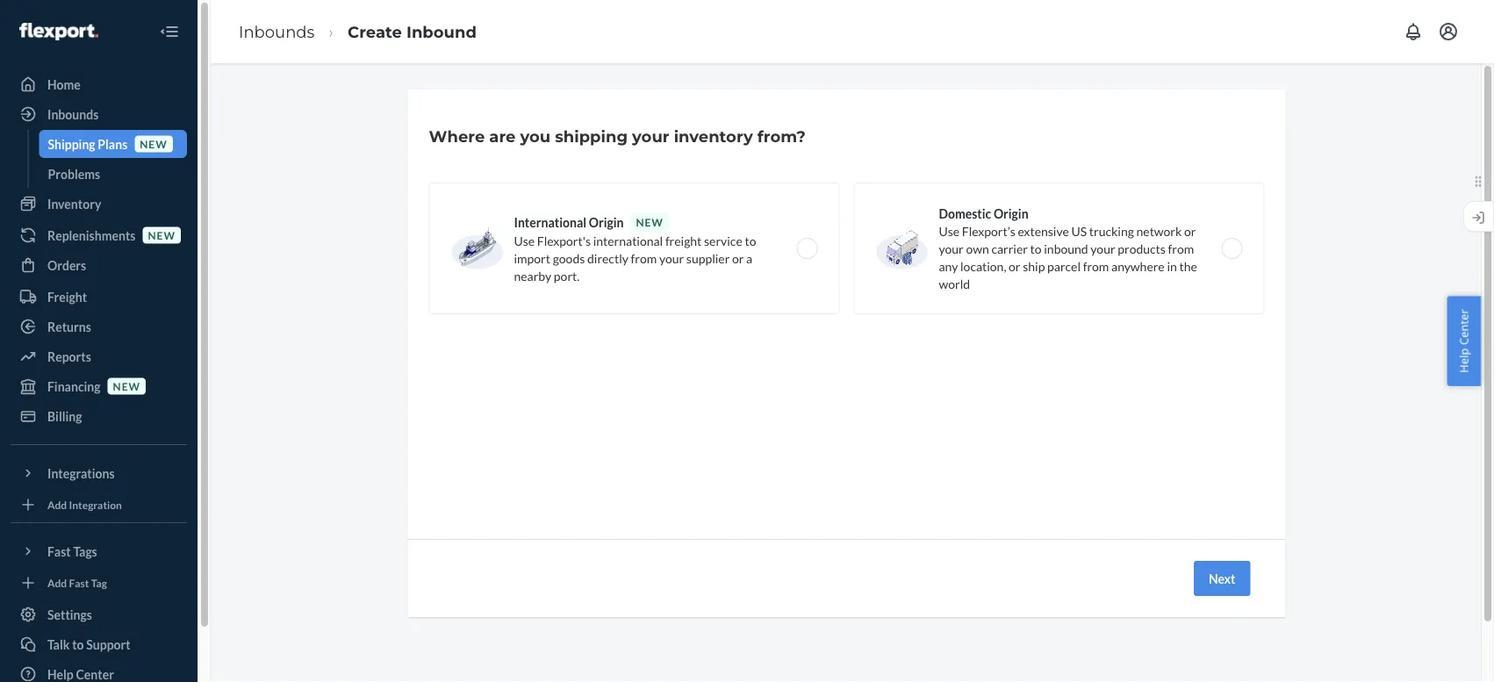 Task type: vqa. For each thing, say whether or not it's contained in the screenshot.
international
yes



Task type: locate. For each thing, give the bounding box(es) containing it.
0 vertical spatial add
[[47, 498, 67, 511]]

talk to support button
[[11, 630, 187, 658]]

to inside domestic origin use flexport's extensive us trucking network or your own carrier to inbound your products from any location, or ship parcel from anywhere in the world
[[1030, 241, 1042, 256]]

origin up flexport's
[[994, 206, 1029, 221]]

use down domestic
[[939, 223, 960, 238]]

new
[[140, 137, 167, 150], [636, 216, 664, 228], [148, 229, 176, 241], [113, 380, 141, 392]]

international
[[593, 233, 663, 248]]

0 horizontal spatial origin
[[589, 215, 624, 230]]

2 add from the top
[[47, 576, 67, 589]]

origin inside domestic origin use flexport's extensive us trucking network or your own carrier to inbound your products from any location, or ship parcel from anywhere in the world
[[994, 206, 1029, 221]]

origin for domestic
[[994, 206, 1029, 221]]

parcel
[[1047, 259, 1081, 273]]

problems
[[48, 166, 100, 181]]

from
[[1168, 241, 1194, 256], [631, 251, 657, 266], [1083, 259, 1109, 273]]

new up international
[[636, 216, 664, 228]]

0 vertical spatial inbounds link
[[239, 22, 315, 41]]

or inside use flexport's international freight service to import goods directly from your supplier or a nearby port.
[[732, 251, 744, 266]]

1 horizontal spatial inbounds
[[239, 22, 315, 41]]

returns
[[47, 319, 91, 334]]

shipping
[[555, 126, 628, 146]]

0 vertical spatial help center
[[1456, 309, 1472, 373]]

fast tags button
[[11, 537, 187, 565]]

freight link
[[11, 283, 187, 311]]

talk
[[47, 637, 70, 652]]

to right 'talk'
[[72, 637, 84, 652]]

to inside use flexport's international freight service to import goods directly from your supplier or a nearby port.
[[745, 233, 756, 248]]

new down the reports link
[[113, 380, 141, 392]]

origin up international
[[589, 215, 624, 230]]

from up the the
[[1168, 241, 1194, 256]]

1 horizontal spatial help
[[1456, 348, 1472, 373]]

origin
[[994, 206, 1029, 221], [589, 215, 624, 230]]

add for add integration
[[47, 498, 67, 511]]

add up settings
[[47, 576, 67, 589]]

from right parcel at right
[[1083, 259, 1109, 273]]

or down carrier
[[1009, 259, 1021, 273]]

1 horizontal spatial help center
[[1456, 309, 1472, 373]]

or left a
[[732, 251, 744, 266]]

help center
[[1456, 309, 1472, 373], [47, 667, 114, 682]]

help center inside help center link
[[47, 667, 114, 682]]

1 horizontal spatial to
[[745, 233, 756, 248]]

to up a
[[745, 233, 756, 248]]

returns link
[[11, 313, 187, 341]]

or
[[1184, 223, 1196, 238], [732, 251, 744, 266], [1009, 259, 1021, 273]]

inventory
[[674, 126, 753, 146]]

to up the ship
[[1030, 241, 1042, 256]]

use inside use flexport's international freight service to import goods directly from your supplier or a nearby port.
[[514, 233, 535, 248]]

inbounds link
[[239, 22, 315, 41], [11, 100, 187, 128]]

new for financing
[[113, 380, 141, 392]]

add integration link
[[11, 494, 187, 515]]

center
[[1456, 309, 1472, 345], [76, 667, 114, 682]]

help
[[1456, 348, 1472, 373], [47, 667, 74, 682]]

replenishments
[[47, 228, 136, 243]]

0 horizontal spatial from
[[631, 251, 657, 266]]

freight
[[665, 233, 702, 248]]

add fast tag
[[47, 576, 107, 589]]

where are you shipping your inventory from?
[[429, 126, 806, 146]]

any
[[939, 259, 958, 273]]

new up orders link
[[148, 229, 176, 241]]

1 vertical spatial inbounds link
[[11, 100, 187, 128]]

flexport's
[[537, 233, 591, 248]]

0 horizontal spatial center
[[76, 667, 114, 682]]

you
[[520, 126, 551, 146]]

where
[[429, 126, 485, 146]]

billing
[[47, 409, 82, 424]]

2 horizontal spatial to
[[1030, 241, 1042, 256]]

add fast tag link
[[11, 572, 187, 594]]

create inbound
[[348, 22, 477, 41]]

integration
[[69, 498, 122, 511]]

freight
[[47, 289, 87, 304]]

help inside help center button
[[1456, 348, 1472, 373]]

help inside help center link
[[47, 667, 74, 682]]

your
[[632, 126, 669, 146], [939, 241, 964, 256], [1091, 241, 1116, 256], [659, 251, 684, 266]]

new for shipping plans
[[140, 137, 167, 150]]

1 horizontal spatial from
[[1083, 259, 1109, 273]]

1 vertical spatial help
[[47, 667, 74, 682]]

fast left tag
[[69, 576, 89, 589]]

your right the shipping
[[632, 126, 669, 146]]

extensive
[[1018, 223, 1069, 238]]

1 add from the top
[[47, 498, 67, 511]]

to
[[745, 233, 756, 248], [1030, 241, 1042, 256], [72, 637, 84, 652]]

network
[[1137, 223, 1182, 238]]

0 horizontal spatial use
[[514, 233, 535, 248]]

use
[[939, 223, 960, 238], [514, 233, 535, 248]]

inbounds
[[239, 22, 315, 41], [47, 107, 99, 122]]

1 horizontal spatial use
[[939, 223, 960, 238]]

use inside domestic origin use flexport's extensive us trucking network or your own carrier to inbound your products from any location, or ship parcel from anywhere in the world
[[939, 223, 960, 238]]

shipping
[[48, 137, 95, 151]]

0 horizontal spatial inbounds
[[47, 107, 99, 122]]

add integration
[[47, 498, 122, 511]]

new for replenishments
[[148, 229, 176, 241]]

0 horizontal spatial help
[[47, 667, 74, 682]]

from?
[[758, 126, 806, 146]]

help center link
[[11, 660, 187, 682]]

0 horizontal spatial to
[[72, 637, 84, 652]]

0 horizontal spatial or
[[732, 251, 744, 266]]

add for add fast tag
[[47, 576, 67, 589]]

flexport logo image
[[19, 23, 98, 40]]

add left integration
[[47, 498, 67, 511]]

inbounds inside "breadcrumbs" navigation
[[239, 22, 315, 41]]

0 horizontal spatial help center
[[47, 667, 114, 682]]

trucking
[[1089, 223, 1134, 238]]

create
[[348, 22, 402, 41]]

fast
[[47, 544, 71, 559], [69, 576, 89, 589]]

inventory
[[47, 196, 101, 211]]

reports
[[47, 349, 91, 364]]

your up any
[[939, 241, 964, 256]]

0 vertical spatial fast
[[47, 544, 71, 559]]

1 vertical spatial add
[[47, 576, 67, 589]]

new right plans
[[140, 137, 167, 150]]

0 vertical spatial help
[[1456, 348, 1472, 373]]

your down 'freight'
[[659, 251, 684, 266]]

origin for international
[[589, 215, 624, 230]]

1 vertical spatial help center
[[47, 667, 114, 682]]

home link
[[11, 70, 187, 98]]

import
[[514, 251, 550, 266]]

use up import
[[514, 233, 535, 248]]

are
[[489, 126, 516, 146]]

1 horizontal spatial origin
[[994, 206, 1029, 221]]

1 horizontal spatial center
[[1456, 309, 1472, 345]]

close navigation image
[[159, 21, 180, 42]]

from down international
[[631, 251, 657, 266]]

add
[[47, 498, 67, 511], [47, 576, 67, 589]]

fast left tags
[[47, 544, 71, 559]]

1 vertical spatial center
[[76, 667, 114, 682]]

settings
[[47, 607, 92, 622]]

0 vertical spatial center
[[1456, 309, 1472, 345]]

0 vertical spatial inbounds
[[239, 22, 315, 41]]

or right network at the right of page
[[1184, 223, 1196, 238]]

billing link
[[11, 402, 187, 430]]



Task type: describe. For each thing, give the bounding box(es) containing it.
talk to support
[[47, 637, 131, 652]]

next
[[1209, 571, 1236, 586]]

inbound
[[407, 22, 477, 41]]

problems link
[[39, 160, 187, 188]]

create inbound link
[[348, 22, 477, 41]]

center inside help center button
[[1456, 309, 1472, 345]]

to inside button
[[72, 637, 84, 652]]

supplier
[[686, 251, 730, 266]]

domestic origin use flexport's extensive us trucking network or your own carrier to inbound your products from any location, or ship parcel from anywhere in the world
[[939, 206, 1197, 291]]

world
[[939, 276, 970, 291]]

support
[[86, 637, 131, 652]]

settings link
[[11, 601, 187, 629]]

location,
[[961, 259, 1006, 273]]

international
[[514, 215, 587, 230]]

1 vertical spatial inbounds
[[47, 107, 99, 122]]

your inside use flexport's international freight service to import goods directly from your supplier or a nearby port.
[[659, 251, 684, 266]]

products
[[1118, 241, 1166, 256]]

port.
[[554, 268, 580, 283]]

use flexport's international freight service to import goods directly from your supplier or a nearby port.
[[514, 233, 756, 283]]

reports link
[[11, 342, 187, 371]]

inbound
[[1044, 241, 1088, 256]]

the
[[1180, 259, 1197, 273]]

ship
[[1023, 259, 1045, 273]]

anywhere
[[1112, 259, 1165, 273]]

inventory link
[[11, 190, 187, 218]]

open notifications image
[[1403, 21, 1424, 42]]

directly
[[587, 251, 629, 266]]

1 horizontal spatial or
[[1009, 259, 1021, 273]]

plans
[[98, 137, 128, 151]]

tags
[[73, 544, 97, 559]]

service
[[704, 233, 743, 248]]

integrations button
[[11, 459, 187, 487]]

1 vertical spatial fast
[[69, 576, 89, 589]]

open account menu image
[[1438, 21, 1459, 42]]

center inside help center link
[[76, 667, 114, 682]]

own
[[966, 241, 989, 256]]

domestic
[[939, 206, 991, 221]]

goods
[[553, 251, 585, 266]]

1 horizontal spatial inbounds link
[[239, 22, 315, 41]]

help center inside help center button
[[1456, 309, 1472, 373]]

breadcrumbs navigation
[[225, 6, 491, 57]]

nearby
[[514, 268, 552, 283]]

help center button
[[1447, 296, 1481, 386]]

fast inside dropdown button
[[47, 544, 71, 559]]

international origin
[[514, 215, 624, 230]]

2 horizontal spatial or
[[1184, 223, 1196, 238]]

integrations
[[47, 466, 115, 481]]

next button
[[1194, 561, 1251, 596]]

shipping plans
[[48, 137, 128, 151]]

fast tags
[[47, 544, 97, 559]]

us
[[1072, 223, 1087, 238]]

from inside use flexport's international freight service to import goods directly from your supplier or a nearby port.
[[631, 251, 657, 266]]

orders link
[[11, 251, 187, 279]]

2 horizontal spatial from
[[1168, 241, 1194, 256]]

your down trucking
[[1091, 241, 1116, 256]]

new for international origin
[[636, 216, 664, 228]]

financing
[[47, 379, 101, 394]]

a
[[746, 251, 753, 266]]

home
[[47, 77, 81, 92]]

0 horizontal spatial inbounds link
[[11, 100, 187, 128]]

flexport's
[[962, 223, 1016, 238]]

orders
[[47, 258, 86, 273]]

carrier
[[992, 241, 1028, 256]]

in
[[1167, 259, 1177, 273]]

tag
[[91, 576, 107, 589]]



